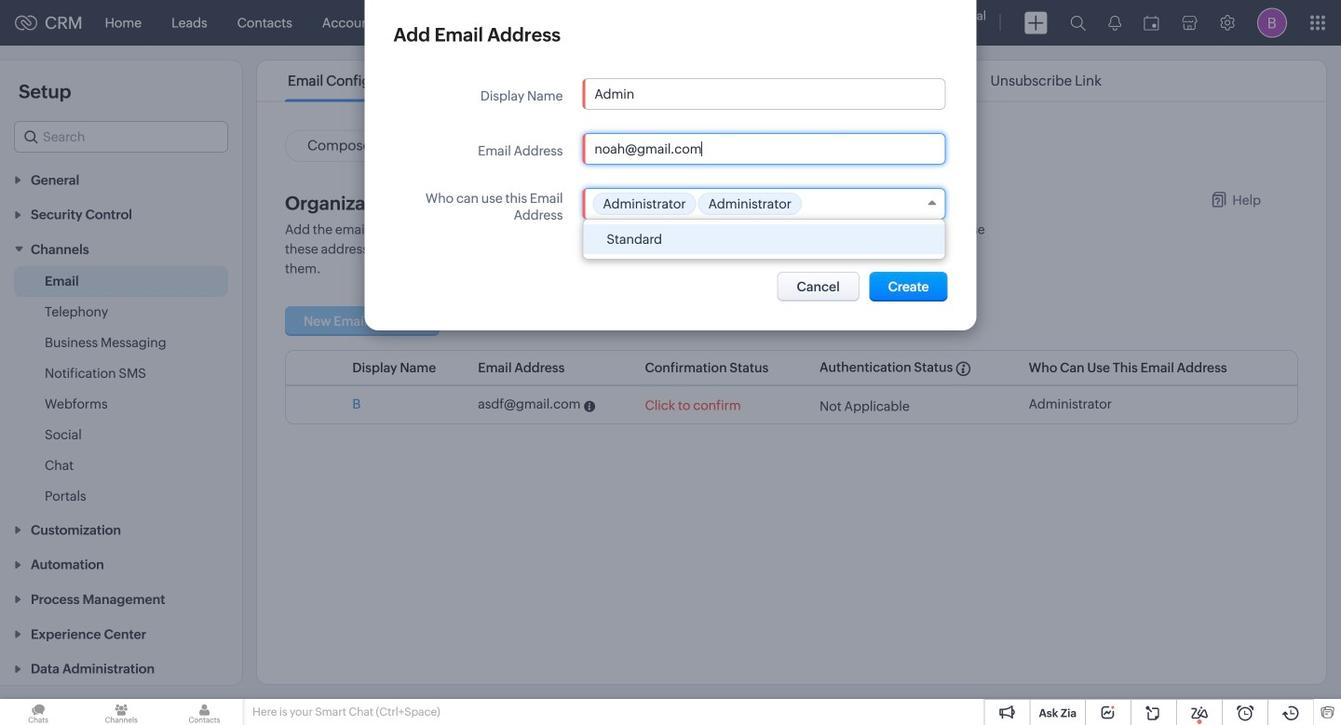 Task type: locate. For each thing, give the bounding box(es) containing it.
None text field
[[584, 79, 945, 109]]

profile image
[[1258, 8, 1288, 38]]

None field
[[583, 188, 946, 220]]

channels image
[[83, 700, 160, 726]]

region
[[0, 266, 242, 512]]

list box
[[584, 220, 945, 259]]

list
[[271, 61, 1119, 101]]

None text field
[[584, 134, 945, 164]]

contacts image
[[166, 700, 243, 726]]



Task type: vqa. For each thing, say whether or not it's contained in the screenshot.
Completed for Nov 27, 2023
no



Task type: describe. For each thing, give the bounding box(es) containing it.
profile element
[[1247, 0, 1299, 45]]

logo image
[[15, 15, 37, 30]]

chats image
[[0, 700, 77, 726]]



